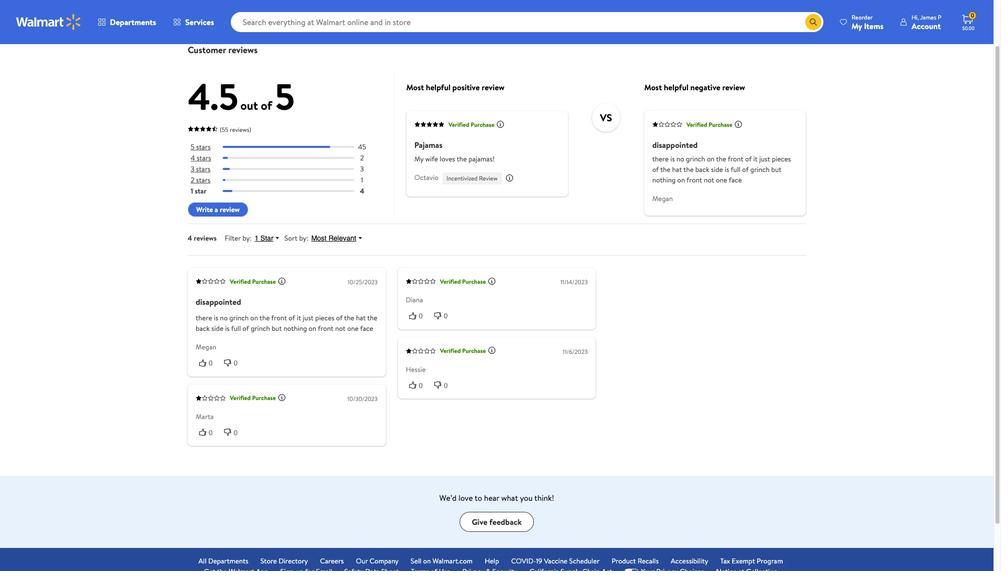 Task type: locate. For each thing, give the bounding box(es) containing it.
just
[[760, 154, 771, 164], [303, 313, 314, 324]]

0 vertical spatial disappointed
[[653, 140, 698, 151]]

0 vertical spatial but
[[772, 165, 782, 175]]

2-
[[367, 19, 373, 29]]

Walmart Site-Wide search field
[[231, 12, 824, 32]]

verified for 11/6/2023
[[440, 347, 461, 356]]

0 vertical spatial it
[[754, 154, 758, 164]]

all
[[199, 557, 207, 567]]

helpful
[[426, 82, 451, 93], [664, 82, 689, 93]]

1 horizontal spatial it
[[754, 154, 758, 164]]

Search search field
[[231, 12, 824, 32]]

0 horizontal spatial back
[[196, 324, 210, 334]]

store directory link
[[261, 557, 308, 567]]

disappointed inside disappointed there is no grinch on the front of it just pieces of the hat the back side is full of grinch but nothing on front not one face
[[653, 140, 698, 151]]

what
[[502, 493, 518, 504]]

3
[[191, 164, 195, 174], [360, 164, 364, 174]]

0 horizontal spatial reviews
[[194, 234, 217, 244]]

verified purchase for 10/25/2023
[[230, 278, 276, 286]]

0 vertical spatial verified purchase information image
[[735, 120, 743, 128]]

0 horizontal spatial helpful
[[426, 82, 451, 93]]

0 horizontal spatial my
[[415, 154, 424, 164]]

1 vertical spatial back
[[196, 324, 210, 334]]

by:
[[243, 234, 252, 244], [299, 234, 309, 244]]

0 horizontal spatial megan
[[196, 343, 216, 353]]

helpful left the positive
[[426, 82, 451, 93]]

0 vertical spatial reviews
[[228, 44, 258, 56]]

stars up 4 stars
[[196, 142, 211, 152]]

1 horizontal spatial hat
[[673, 165, 682, 175]]

tax exempt program
[[721, 557, 784, 567]]

review right negative
[[723, 82, 746, 93]]

reviews for 4 reviews
[[194, 234, 217, 244]]

0 horizontal spatial but
[[272, 324, 282, 334]]

review inside write a review link
[[220, 205, 240, 215]]

1 horizontal spatial but
[[772, 165, 782, 175]]

0 horizontal spatial departments
[[110, 17, 156, 28]]

stars for 3 stars
[[196, 164, 211, 174]]

review right the positive
[[482, 82, 505, 93]]

help
[[485, 557, 499, 567]]

1 horizontal spatial full
[[731, 165, 741, 175]]

give feedback
[[472, 517, 522, 528]]

progress bar for 3
[[223, 168, 354, 170]]

covid-
[[512, 557, 536, 567]]

4 stars
[[191, 153, 211, 163]]

0 vertical spatial nothing
[[653, 175, 676, 185]]

my
[[852, 20, 863, 31], [415, 154, 424, 164]]

3 stars
[[191, 164, 211, 174]]

1 horizontal spatial no
[[677, 154, 685, 164]]

1 helpful from the left
[[426, 82, 451, 93]]

3 up 2 stars
[[191, 164, 195, 174]]

1 horizontal spatial there
[[653, 154, 669, 164]]

pieces inside disappointed there is no grinch on the front of it just pieces of the hat the back side is full of grinch but nothing on front not one face
[[772, 154, 792, 164]]

0 vertical spatial one
[[716, 175, 728, 185]]

back inside disappointed there is no grinch on the front of it just pieces of the hat the back side is full of grinch but nothing on front not one face
[[696, 165, 710, 175]]

nothing inside disappointed there is no grinch on the front of it just pieces of the hat the back side is full of grinch but nothing on front not one face
[[653, 175, 676, 185]]

1 vertical spatial hat
[[356, 313, 366, 324]]

by: for filter by:
[[243, 234, 252, 244]]

directory
[[279, 557, 308, 567]]

there inside disappointed there is no grinch on the front of it just pieces of the hat the back side is full of grinch but nothing on front not one face
[[653, 154, 669, 164]]

1 horizontal spatial my
[[852, 20, 863, 31]]

0 vertical spatial 5
[[275, 71, 295, 122]]

0 $0.00
[[963, 11, 975, 32]]

helpful for negative
[[664, 82, 689, 93]]

0 horizontal spatial by:
[[243, 234, 252, 244]]

1 vertical spatial megan
[[196, 343, 216, 353]]

to right love
[[475, 493, 483, 504]]

stars for 4 stars
[[197, 153, 211, 163]]

1 vertical spatial not
[[335, 324, 346, 334]]

0 horizontal spatial 1
[[191, 186, 193, 197]]

4 down write a review link
[[188, 234, 192, 244]]

1 horizontal spatial most
[[407, 82, 424, 93]]

2 horizontal spatial most
[[645, 82, 662, 93]]

side
[[712, 165, 724, 175], [212, 324, 224, 334]]

1 horizontal spatial by:
[[299, 234, 309, 244]]

face inside there is no grinch on the front of it just pieces of the hat the back side is full of grinch but nothing on front not one face
[[360, 324, 374, 334]]

0 vertical spatial face
[[729, 175, 743, 185]]

0 horizontal spatial 2
[[191, 175, 195, 185]]

departments inside popup button
[[110, 17, 156, 28]]

1 by: from the left
[[243, 234, 252, 244]]

verified purchase for 11/6/2023
[[440, 347, 486, 356]]

0 vertical spatial no
[[677, 154, 685, 164]]

1 vertical spatial departments
[[208, 557, 249, 567]]

filter
[[225, 234, 241, 244]]

stars down 5 stars at the left
[[197, 153, 211, 163]]

back to dr. seuss the grinch matching family pajama sets, 2-piece, women's
[[188, 19, 421, 29]]

2 vertical spatial 4
[[188, 234, 192, 244]]

1 vertical spatial full
[[231, 324, 241, 334]]

1 horizontal spatial side
[[712, 165, 724, 175]]

incentivized
[[447, 174, 478, 183]]

most helpful positive review
[[407, 82, 505, 93]]

0 horizontal spatial nothing
[[284, 324, 307, 334]]

0 horizontal spatial disappointed
[[196, 297, 241, 308]]

1 vertical spatial it
[[297, 313, 301, 324]]

of inside the 4.5 out of 5
[[261, 97, 272, 114]]

helpful left negative
[[664, 82, 689, 93]]

1 horizontal spatial pieces
[[772, 154, 792, 164]]

reviews down 'the'
[[228, 44, 258, 56]]

purchase
[[471, 120, 495, 129], [709, 120, 733, 129], [252, 278, 276, 286], [463, 278, 486, 286], [463, 347, 486, 356], [252, 394, 276, 403]]

0 horizontal spatial review
[[220, 205, 240, 215]]

1 star
[[255, 235, 274, 243]]

0 vertical spatial my
[[852, 20, 863, 31]]

1 vertical spatial disappointed
[[196, 297, 241, 308]]

0 horizontal spatial 5
[[191, 142, 195, 152]]

progress bar for 4
[[223, 191, 354, 193]]

reviews for customer reviews
[[228, 44, 258, 56]]

0 vertical spatial there
[[653, 154, 669, 164]]

it inside there is no grinch on the front of it just pieces of the hat the back side is full of grinch but nothing on front not one face
[[297, 313, 301, 324]]

4 down 45
[[360, 186, 365, 197]]

by: right filter
[[243, 234, 252, 244]]

store directory
[[261, 557, 308, 567]]

marta
[[196, 412, 214, 422]]

1 horizontal spatial review
[[482, 82, 505, 93]]

0 vertical spatial full
[[731, 165, 741, 175]]

0 horizontal spatial one
[[347, 324, 359, 334]]

stars down 4 stars
[[196, 164, 211, 174]]

1 vertical spatial reviews
[[194, 234, 217, 244]]

stars
[[196, 142, 211, 152], [197, 153, 211, 163], [196, 164, 211, 174], [196, 175, 211, 185]]

pieces inside there is no grinch on the front of it just pieces of the hat the back side is full of grinch but nothing on front not one face
[[315, 313, 335, 324]]

no inside disappointed there is no grinch on the front of it just pieces of the hat the back side is full of grinch but nothing on front not one face
[[677, 154, 685, 164]]

10/30/2023
[[348, 395, 378, 404]]

2 3 from the left
[[360, 164, 364, 174]]

1 3 from the left
[[191, 164, 195, 174]]

19
[[536, 557, 543, 567]]

1
[[361, 175, 363, 185], [191, 186, 193, 197], [255, 235, 259, 243]]

loves
[[440, 154, 455, 164]]

0 horizontal spatial most
[[312, 235, 327, 243]]

0 horizontal spatial 3
[[191, 164, 195, 174]]

1 vertical spatial 1
[[191, 186, 193, 197]]

2 for 2
[[360, 153, 364, 163]]

of
[[261, 97, 272, 114], [746, 154, 752, 164], [653, 165, 659, 175], [743, 165, 749, 175], [289, 313, 295, 324], [336, 313, 343, 324], [243, 324, 249, 334]]

1 vertical spatial 2
[[191, 175, 195, 185]]

0 vertical spatial 1
[[361, 175, 363, 185]]

is
[[671, 154, 675, 164], [725, 165, 730, 175], [214, 313, 218, 324], [225, 324, 230, 334]]

0 horizontal spatial face
[[360, 324, 374, 334]]

most for most helpful positive review
[[407, 82, 424, 93]]

sets,
[[351, 19, 365, 29]]

grinch
[[254, 19, 274, 29]]

pajama
[[328, 19, 349, 29]]

1 vertical spatial to
[[475, 493, 483, 504]]

1 vertical spatial side
[[212, 324, 224, 334]]

4 progress bar from the top
[[223, 179, 354, 181]]

full
[[731, 165, 741, 175], [231, 324, 241, 334]]

verified purchase information image for 10/25/2023
[[278, 278, 286, 286]]

0 vertical spatial 4
[[191, 153, 195, 163]]

2 progress bar from the top
[[223, 157, 354, 159]]

0 horizontal spatial verified purchase information image
[[278, 394, 286, 402]]

1 for 1 star
[[255, 235, 259, 243]]

5 up 4 stars
[[191, 142, 195, 152]]

1 vertical spatial just
[[303, 313, 314, 324]]

stars up star
[[196, 175, 211, 185]]

reviews left filter
[[194, 234, 217, 244]]

face inside disappointed there is no grinch on the front of it just pieces of the hat the back side is full of grinch but nothing on front not one face
[[729, 175, 743, 185]]

1 horizontal spatial one
[[716, 175, 728, 185]]

product
[[612, 557, 636, 567]]

0 horizontal spatial there
[[196, 313, 212, 324]]

0 horizontal spatial pieces
[[315, 313, 335, 324]]

1 vertical spatial pieces
[[315, 313, 335, 324]]

our company link
[[356, 557, 399, 567]]

but
[[772, 165, 782, 175], [272, 324, 282, 334]]

5 right out
[[275, 71, 295, 122]]

verified purchase information image for 11/14/2023
[[488, 278, 496, 286]]

feedback
[[490, 517, 522, 528]]

4 for 4
[[360, 186, 365, 197]]

0 horizontal spatial full
[[231, 324, 241, 334]]

4 for 4 reviews
[[188, 234, 192, 244]]

accessibility link
[[671, 557, 709, 567]]

you
[[520, 493, 533, 504]]

verified
[[449, 120, 470, 129], [687, 120, 708, 129], [230, 278, 251, 286], [440, 278, 461, 286], [440, 347, 461, 356], [230, 394, 251, 403]]

there
[[653, 154, 669, 164], [196, 313, 212, 324]]

1 horizontal spatial just
[[760, 154, 771, 164]]

2 by: from the left
[[299, 234, 309, 244]]

4 up 3 stars
[[191, 153, 195, 163]]

to
[[204, 19, 211, 29], [475, 493, 483, 504]]

we'd
[[440, 493, 457, 504]]

back
[[696, 165, 710, 175], [196, 324, 210, 334]]

verified purchase information image
[[497, 120, 505, 128], [278, 278, 286, 286], [488, 278, 496, 286], [488, 347, 496, 355]]

write
[[196, 205, 213, 215]]

sell on walmart.com link
[[411, 557, 473, 567]]

full inside there is no grinch on the front of it just pieces of the hat the back side is full of grinch but nothing on front not one face
[[231, 324, 241, 334]]

1 horizontal spatial megan
[[653, 194, 673, 204]]

1 horizontal spatial 3
[[360, 164, 364, 174]]

1 horizontal spatial back
[[696, 165, 710, 175]]

1 horizontal spatial reviews
[[228, 44, 258, 56]]

0 horizontal spatial side
[[212, 324, 224, 334]]

departments
[[110, 17, 156, 28], [208, 557, 249, 567]]

0 vertical spatial 2
[[360, 153, 364, 163]]

1 horizontal spatial 2
[[360, 153, 364, 163]]

progress bar
[[223, 146, 354, 148], [223, 157, 354, 159], [223, 168, 354, 170], [223, 179, 354, 181], [223, 191, 354, 193]]

1 horizontal spatial disappointed
[[653, 140, 698, 151]]

0 vertical spatial side
[[712, 165, 724, 175]]

0 horizontal spatial just
[[303, 313, 314, 324]]

hear
[[484, 493, 500, 504]]

customer reviews
[[188, 44, 258, 56]]

most inside popup button
[[312, 235, 327, 243]]

my inside pajamas my wife loves the pajamas!
[[415, 154, 424, 164]]

but inside there is no grinch on the front of it just pieces of the hat the back side is full of grinch but nothing on front not one face
[[272, 324, 282, 334]]

wife
[[426, 154, 438, 164]]

1 progress bar from the top
[[223, 146, 354, 148]]

on
[[707, 154, 715, 164], [678, 175, 686, 185], [251, 313, 258, 324], [309, 324, 317, 334], [423, 557, 431, 567]]

hat inside there is no grinch on the front of it just pieces of the hat the back side is full of grinch but nothing on front not one face
[[356, 313, 366, 324]]

relevant
[[329, 235, 356, 243]]

tax exempt program link
[[721, 557, 784, 567]]

4.5 out of 5
[[188, 71, 295, 122]]

verified purchase information image
[[735, 120, 743, 128], [278, 394, 286, 402]]

most
[[407, 82, 424, 93], [645, 82, 662, 93], [312, 235, 327, 243]]

my left wife
[[415, 154, 424, 164]]

2 horizontal spatial 1
[[361, 175, 363, 185]]

my inside reorder my items
[[852, 20, 863, 31]]

but inside disappointed there is no grinch on the front of it just pieces of the hat the back side is full of grinch but nothing on front not one face
[[772, 165, 782, 175]]

piece,
[[373, 19, 392, 29]]

disappointed for disappointed there is no grinch on the front of it just pieces of the hat the back side is full of grinch but nothing on front not one face
[[653, 140, 698, 151]]

5
[[275, 71, 295, 122], [191, 142, 195, 152]]

0 horizontal spatial it
[[297, 313, 301, 324]]

1 vertical spatial nothing
[[284, 324, 307, 334]]

5 progress bar from the top
[[223, 191, 354, 193]]

disappointed there is no grinch on the front of it just pieces of the hat the back side is full of grinch but nothing on front not one face
[[653, 140, 792, 185]]

1 inside popup button
[[255, 235, 259, 243]]

services
[[185, 17, 214, 28]]

1 horizontal spatial nothing
[[653, 175, 676, 185]]

1 horizontal spatial face
[[729, 175, 743, 185]]

3 progress bar from the top
[[223, 168, 354, 170]]

nothing inside there is no grinch on the front of it just pieces of the hat the back side is full of grinch but nothing on front not one face
[[284, 324, 307, 334]]

2 stars
[[191, 175, 211, 185]]

0 vertical spatial just
[[760, 154, 771, 164]]

review right the a
[[220, 205, 240, 215]]

2 up 1 star at left top
[[191, 175, 195, 185]]

by: right sort on the top left
[[299, 234, 309, 244]]

pieces
[[772, 154, 792, 164], [315, 313, 335, 324]]

0 vertical spatial to
[[204, 19, 211, 29]]

my left items
[[852, 20, 863, 31]]

1 star button
[[252, 234, 285, 243]]

0 horizontal spatial not
[[335, 324, 346, 334]]

0 inside 0 $0.00
[[971, 11, 975, 20]]

face
[[729, 175, 743, 185], [360, 324, 374, 334]]

2 helpful from the left
[[664, 82, 689, 93]]

11/6/2023
[[563, 348, 588, 356]]

there is no grinch on the front of it just pieces of the hat the back side is full of grinch but nothing on front not one face
[[196, 313, 378, 334]]

sort
[[285, 234, 298, 244]]

0 horizontal spatial no
[[220, 313, 228, 324]]

0 vertical spatial hat
[[673, 165, 682, 175]]

0 horizontal spatial hat
[[356, 313, 366, 324]]

1 horizontal spatial not
[[704, 175, 715, 185]]

the inside pajamas my wife loves the pajamas!
[[457, 154, 467, 164]]

to left "dr." on the top of the page
[[204, 19, 211, 29]]

1 horizontal spatial helpful
[[664, 82, 689, 93]]

back to dr. seuss the grinch matching family pajama sets, 2-piece, women's link
[[188, 19, 421, 29]]

no inside there is no grinch on the front of it just pieces of the hat the back side is full of grinch but nothing on front not one face
[[220, 313, 228, 324]]

1 vertical spatial face
[[360, 324, 374, 334]]

2 vertical spatial 1
[[255, 235, 259, 243]]

3 down 45
[[360, 164, 364, 174]]

verified for 10/30/2023
[[230, 394, 251, 403]]

0 vertical spatial not
[[704, 175, 715, 185]]

james
[[921, 13, 937, 21]]

2 down 45
[[360, 153, 364, 163]]



Task type: describe. For each thing, give the bounding box(es) containing it.
verified for 11/14/2023
[[440, 278, 461, 286]]

reorder
[[852, 13, 873, 21]]

reviews)
[[230, 126, 251, 134]]

disappointed for disappointed
[[196, 297, 241, 308]]

1 vertical spatial verified purchase information image
[[278, 394, 286, 402]]

tax
[[721, 557, 731, 567]]

hi, james p account
[[912, 13, 942, 31]]

3 for 3 stars
[[191, 164, 195, 174]]

covid-19 vaccine scheduler
[[512, 557, 600, 567]]

1 for 1
[[361, 175, 363, 185]]

pajamas
[[415, 140, 443, 151]]

vs
[[600, 111, 613, 125]]

1 horizontal spatial verified purchase information image
[[735, 120, 743, 128]]

verified purchase information image for 11/6/2023
[[488, 347, 496, 355]]

my for my items
[[852, 20, 863, 31]]

sort by:
[[285, 234, 309, 244]]

p
[[938, 13, 942, 21]]

side inside disappointed there is no grinch on the front of it just pieces of the hat the back side is full of grinch but nothing on front not one face
[[712, 165, 724, 175]]

positive
[[453, 82, 480, 93]]

(55 reviews)
[[220, 126, 251, 134]]

verified purchase for 11/14/2023
[[440, 278, 486, 286]]

incentivized review information image
[[506, 174, 514, 182]]

10/25/2023
[[348, 278, 378, 287]]

love
[[459, 493, 473, 504]]

stars for 5 stars
[[196, 142, 211, 152]]

product recalls link
[[612, 557, 659, 567]]

help link
[[485, 557, 499, 567]]

most for most relevant
[[312, 235, 327, 243]]

one inside there is no grinch on the front of it just pieces of the hat the back side is full of grinch but nothing on front not one face
[[347, 324, 359, 334]]

$0.00
[[963, 25, 975, 32]]

sell on walmart.com
[[411, 557, 473, 567]]

careers link
[[320, 557, 344, 567]]

1 vertical spatial 5
[[191, 142, 195, 152]]

seuss
[[223, 19, 240, 29]]

the
[[241, 19, 252, 29]]

review
[[479, 174, 498, 183]]

1 star
[[191, 186, 207, 197]]

full inside disappointed there is no grinch on the front of it just pieces of the hat the back side is full of grinch but nothing on front not one face
[[731, 165, 741, 175]]

product recalls
[[612, 557, 659, 567]]

just inside there is no grinch on the front of it just pieces of the hat the back side is full of grinch but nothing on front not one face
[[303, 313, 314, 324]]

all departments link
[[199, 557, 249, 567]]

out
[[240, 97, 258, 114]]

by: for sort by:
[[299, 234, 309, 244]]

purchase for 10/30/2023
[[252, 394, 276, 403]]

progress bar for 1
[[223, 179, 354, 181]]

4 for 4 stars
[[191, 153, 195, 163]]

recalls
[[638, 557, 659, 567]]

most for most helpful negative review
[[645, 82, 662, 93]]

diana
[[406, 295, 423, 305]]

5 stars
[[191, 142, 211, 152]]

purchase for 11/14/2023
[[463, 278, 486, 286]]

account
[[912, 20, 942, 31]]

review for most helpful negative review
[[723, 82, 746, 93]]

review for most helpful positive review
[[482, 82, 505, 93]]

write a review
[[196, 205, 240, 215]]

privacy choices icon image
[[625, 569, 639, 572]]

departments button
[[89, 10, 165, 34]]

sell
[[411, 557, 422, 567]]

company
[[370, 557, 399, 567]]

purchase for 10/25/2023
[[252, 278, 276, 286]]

exempt
[[732, 557, 756, 567]]

verified purchase for 10/30/2023
[[230, 394, 276, 403]]

1 for 1 star
[[191, 186, 193, 197]]

star
[[195, 186, 207, 197]]

matching
[[276, 19, 305, 29]]

pajamas my wife loves the pajamas!
[[415, 140, 495, 164]]

purchase for 11/6/2023
[[463, 347, 486, 356]]

scheduler
[[570, 557, 600, 567]]

45
[[358, 142, 366, 152]]

0 vertical spatial megan
[[653, 194, 673, 204]]

1 horizontal spatial to
[[475, 493, 483, 504]]

2 for 2 stars
[[191, 175, 195, 185]]

our
[[356, 557, 368, 567]]

family
[[306, 19, 326, 29]]

1 horizontal spatial 5
[[275, 71, 295, 122]]

search icon image
[[810, 18, 818, 26]]

walmart image
[[16, 14, 81, 30]]

it inside disappointed there is no grinch on the front of it just pieces of the hat the back side is full of grinch but nothing on front not one face
[[754, 154, 758, 164]]

most relevant button
[[309, 234, 368, 243]]

star
[[261, 235, 274, 243]]

4.5
[[188, 71, 239, 122]]

one inside disappointed there is no grinch on the front of it just pieces of the hat the back side is full of grinch but nothing on front not one face
[[716, 175, 728, 185]]

services button
[[165, 10, 223, 34]]

stars for 2 stars
[[196, 175, 211, 185]]

verified for 10/25/2023
[[230, 278, 251, 286]]

vaccine
[[544, 557, 568, 567]]

most relevant
[[312, 235, 356, 243]]

customer
[[188, 44, 226, 56]]

we'd love to hear what you think!
[[440, 493, 555, 504]]

covid-19 vaccine scheduler link
[[512, 557, 600, 567]]

progress bar for 45
[[223, 146, 354, 148]]

octavio
[[415, 173, 439, 183]]

our company
[[356, 557, 399, 567]]

filter by:
[[225, 234, 252, 244]]

negative
[[691, 82, 721, 93]]

(55 reviews) link
[[188, 124, 251, 135]]

3 for 3
[[360, 164, 364, 174]]

1 horizontal spatial departments
[[208, 557, 249, 567]]

there inside there is no grinch on the front of it just pieces of the hat the back side is full of grinch but nothing on front not one face
[[196, 313, 212, 324]]

give
[[472, 517, 488, 528]]

program
[[757, 557, 784, 567]]

side inside there is no grinch on the front of it just pieces of the hat the back side is full of grinch but nothing on front not one face
[[212, 324, 224, 334]]

progress bar for 2
[[223, 157, 354, 159]]

back
[[188, 19, 202, 29]]

think!
[[535, 493, 555, 504]]

walmart.com
[[433, 557, 473, 567]]

reorder my items
[[852, 13, 884, 31]]

most helpful negative review
[[645, 82, 746, 93]]

pajamas!
[[469, 154, 495, 164]]

just inside disappointed there is no grinch on the front of it just pieces of the hat the back side is full of grinch but nothing on front not one face
[[760, 154, 771, 164]]

not inside there is no grinch on the front of it just pieces of the hat the back side is full of grinch but nothing on front not one face
[[335, 324, 346, 334]]

hat inside disappointed there is no grinch on the front of it just pieces of the hat the back side is full of grinch but nothing on front not one face
[[673, 165, 682, 175]]

my for my wife loves the pajamas!
[[415, 154, 424, 164]]

hi,
[[912, 13, 920, 21]]

store
[[261, 557, 277, 567]]

incentivized review
[[447, 174, 498, 183]]

(55
[[220, 126, 229, 134]]

a
[[215, 205, 218, 215]]

not inside disappointed there is no grinch on the front of it just pieces of the hat the back side is full of grinch but nothing on front not one face
[[704, 175, 715, 185]]

back inside there is no grinch on the front of it just pieces of the hat the back side is full of grinch but nothing on front not one face
[[196, 324, 210, 334]]

women's
[[393, 19, 421, 29]]

helpful for positive
[[426, 82, 451, 93]]



Task type: vqa. For each thing, say whether or not it's contained in the screenshot.
-
no



